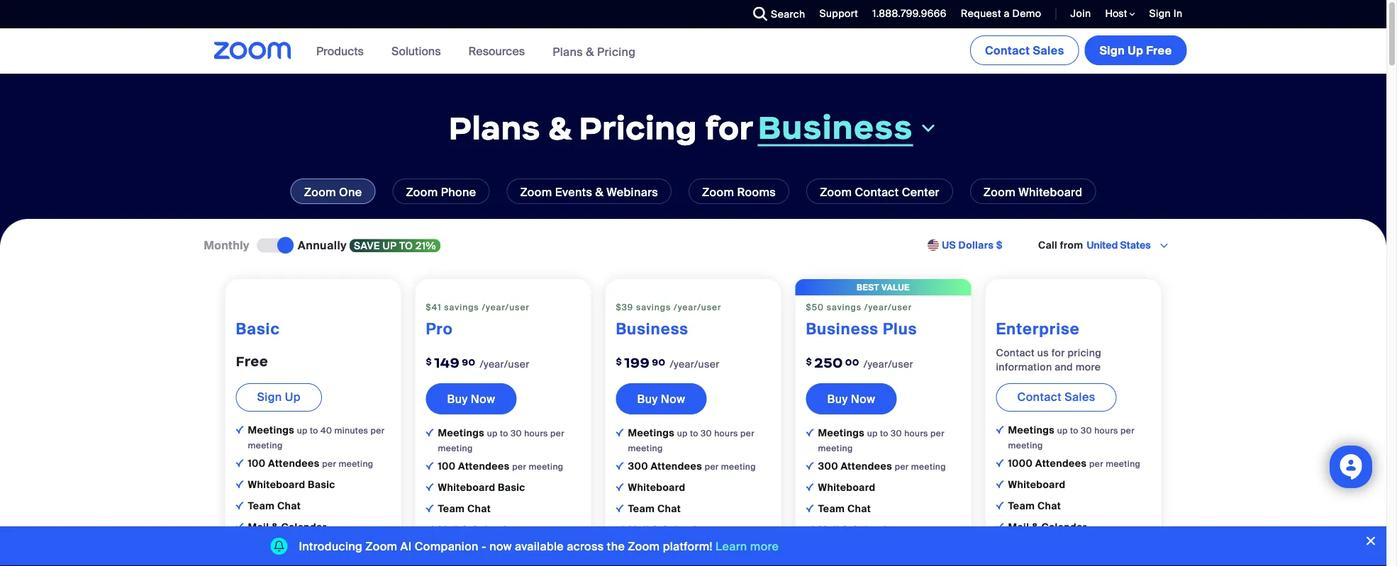 Task type: describe. For each thing, give the bounding box(es) containing it.
1 vertical spatial contact sales link
[[996, 384, 1117, 412]]

to inside "annually save up to 21%"
[[399, 239, 413, 252]]

ai
[[400, 539, 412, 554]]

us dollars $
[[942, 239, 1003, 252]]

team chat for business's buy now link
[[628, 503, 681, 516]]

calendar for pro buy now link
[[471, 524, 517, 537]]

team chat for the bottom contact sales link
[[1008, 500, 1061, 513]]

zoom logo image
[[214, 42, 292, 60]]

90 for business
[[652, 357, 665, 368]]

dollars
[[958, 239, 994, 252]]

3 buy now link from the left
[[806, 384, 897, 415]]

1.888.799.9666
[[872, 7, 947, 20]]

/year/user inside $41 savings /year/user pro
[[482, 302, 530, 313]]

attendees for sign up link at the left bottom of the page
[[268, 457, 320, 470]]

client for pro
[[438, 540, 463, 551]]

meetings for business's buy now link
[[628, 427, 677, 440]]

$41 savings /year/user pro
[[426, 302, 530, 339]]

introducing zoom ai companion - now available across the zoom platform! learn more
[[299, 539, 779, 554]]

best value
[[857, 282, 910, 293]]

team chat for pro buy now link
[[438, 503, 491, 516]]

plans & pricing for
[[449, 108, 754, 148]]

value
[[882, 282, 910, 293]]

buy now link for pro
[[426, 384, 516, 415]]

main content containing business
[[0, 28, 1386, 567]]

the
[[607, 539, 625, 554]]

request a demo
[[961, 7, 1041, 20]]

$ for business plus
[[806, 356, 812, 368]]

us
[[1037, 346, 1049, 359]]

100 for sign up
[[248, 457, 266, 470]]

up to 40 minutes per meeting
[[248, 425, 385, 451]]

products button
[[316, 28, 370, 74]]

search button
[[743, 0, 809, 28]]

resources
[[468, 44, 525, 59]]

mail for sign up link at the left bottom of the page
[[248, 521, 269, 534]]

250
[[814, 354, 843, 372]]

minutes
[[334, 425, 368, 436]]

rooms
[[737, 185, 776, 200]]

meeting inside 1000 attendees per meeting
[[1106, 459, 1140, 470]]

include image for contact sales
[[996, 426, 1004, 434]]

0 horizontal spatial basic
[[236, 319, 280, 339]]

to for the bottom contact sales link
[[1070, 425, 1078, 436]]

sign up free
[[1100, 43, 1172, 58]]

more inside enterprise contact us for pricing information and more
[[1076, 361, 1101, 374]]

best
[[857, 282, 879, 293]]

sign for sign up free
[[1100, 43, 1125, 58]]

basic for buy
[[498, 481, 525, 495]]

contact down information
[[1017, 390, 1062, 404]]

buy now for pro
[[447, 392, 495, 407]]

whiteboard inside tabs of zoom services tab list
[[1018, 185, 1082, 200]]

$250 per year per user element
[[806, 345, 961, 376]]

to for sign up link at the left bottom of the page
[[310, 425, 318, 436]]

calendar for business's buy now link
[[661, 524, 707, 537]]

3 now from the left
[[851, 392, 875, 407]]

join link up meetings navigation
[[1070, 7, 1091, 20]]

zoom for zoom phone
[[406, 185, 438, 200]]

zoom for zoom events & webinars
[[520, 185, 552, 200]]

0 horizontal spatial free
[[236, 353, 268, 370]]

hours for the bottom contact sales link
[[1094, 425, 1118, 436]]

2 horizontal spatial include image
[[806, 429, 814, 437]]

zoom events & webinars
[[520, 185, 658, 200]]

from
[[1060, 239, 1083, 252]]

products
[[316, 44, 364, 59]]

$ for pro
[[426, 356, 432, 368]]

buy for business
[[637, 392, 658, 407]]

meetings for pro buy now link
[[438, 427, 487, 440]]

business button
[[758, 107, 938, 148]]

zoom phone
[[406, 185, 476, 200]]

learn
[[716, 539, 747, 554]]

to for pro buy now link
[[500, 428, 508, 439]]

plus
[[883, 319, 917, 339]]

zoom right the
[[628, 539, 660, 554]]

pricing for plans & pricing for
[[579, 108, 697, 148]]

and
[[1055, 361, 1073, 374]]

save
[[354, 239, 380, 252]]

basic for sign
[[308, 479, 335, 492]]

phone
[[441, 185, 476, 200]]

mail & calendar client & service for business
[[628, 524, 707, 551]]

zoom for zoom rooms
[[702, 185, 734, 200]]

buy now link for business
[[616, 384, 707, 415]]

sign in
[[1149, 7, 1183, 20]]

chat for the bottom contact sales link
[[1037, 500, 1061, 513]]

pricing
[[1068, 346, 1101, 359]]

Country/Region text field
[[1085, 238, 1158, 252]]

mail & calendar client
[[248, 521, 327, 548]]

business for business plus
[[806, 319, 879, 339]]

199
[[624, 354, 650, 372]]

1000
[[1008, 457, 1033, 470]]

zoom rooms
[[702, 185, 776, 200]]

mail for pro buy now link
[[438, 524, 459, 537]]

contact inside tabs of zoom services tab list
[[855, 185, 899, 200]]

savings for business
[[636, 302, 671, 313]]

up for pro buy now link
[[487, 428, 498, 439]]

plans & pricing
[[553, 44, 636, 59]]

up for sign up
[[285, 390, 301, 404]]

chat for pro buy now link
[[467, 503, 491, 516]]

contact inside meetings navigation
[[985, 43, 1030, 58]]

chat for business's buy now link
[[657, 503, 681, 516]]

now
[[489, 539, 512, 554]]

$41
[[426, 302, 441, 313]]

$39
[[616, 302, 633, 313]]

service for business
[[664, 540, 695, 551]]

attendees for pro buy now link
[[458, 460, 510, 473]]

up for the bottom contact sales link
[[1057, 425, 1068, 436]]

2 300 attendees per meeting from the left
[[818, 460, 946, 473]]

companion
[[415, 539, 479, 554]]

platform!
[[663, 539, 713, 554]]

center
[[902, 185, 940, 200]]

resources button
[[468, 28, 531, 74]]

learn more link
[[716, 539, 779, 554]]

$149.90 per year per user element
[[426, 345, 580, 376]]

pro
[[426, 319, 453, 339]]

$39 savings /year/user business
[[616, 302, 721, 339]]

$50
[[806, 302, 824, 313]]

introducing
[[299, 539, 362, 554]]

business for business
[[616, 319, 689, 339]]

up for sign up free
[[1128, 43, 1143, 58]]

2 300 from the left
[[818, 460, 838, 473]]

sign for sign up
[[257, 390, 282, 404]]

down image
[[919, 119, 938, 137]]

100 attendees per meeting for up
[[248, 457, 373, 470]]

contact sales link inside meetings navigation
[[970, 35, 1079, 65]]

annually save up to 21%
[[298, 238, 436, 253]]

& inside mail & calendar client
[[271, 521, 279, 534]]

up to 30 hours per meeting for the bottom contact sales link
[[1008, 425, 1135, 451]]

zoom left ai
[[365, 539, 397, 554]]

webinars
[[606, 185, 658, 200]]

solutions button
[[391, 28, 447, 74]]

sales inside meetings navigation
[[1033, 43, 1064, 58]]

21%
[[416, 239, 436, 252]]

solutions
[[391, 44, 441, 59]]

up for business's buy now link
[[677, 428, 688, 439]]

sign up free button
[[1085, 35, 1187, 65]]

host button
[[1105, 7, 1135, 21]]

us dollars $ button
[[942, 239, 1003, 253]]

client for business
[[628, 540, 653, 551]]

up for sign up link at the left bottom of the page
[[297, 425, 308, 436]]

3 buy now from the left
[[827, 392, 875, 407]]

search
[[771, 7, 805, 21]]

40
[[321, 425, 332, 436]]

$199.90 per year per user element
[[616, 345, 771, 376]]

monthly
[[204, 238, 249, 253]]

request
[[961, 7, 1001, 20]]



Task type: locate. For each thing, give the bounding box(es) containing it.
/year/user inside $ 199 90 /year/user
[[670, 358, 720, 371]]

buy now down 00
[[827, 392, 875, 407]]

savings right '$50' at the right of the page
[[827, 302, 862, 313]]

zoom for zoom whiteboard
[[983, 185, 1016, 200]]

2 vertical spatial sign
[[257, 390, 282, 404]]

meetings navigation
[[967, 28, 1190, 68]]

& inside tabs of zoom services tab list
[[595, 185, 604, 200]]

1 horizontal spatial client
[[438, 540, 463, 551]]

90 for pro
[[462, 357, 475, 368]]

mail inside mail & calendar client
[[248, 521, 269, 534]]

plans for plans & pricing for
[[449, 108, 540, 148]]

90 right 199
[[652, 357, 665, 368]]

join
[[1070, 7, 1091, 20]]

join link left the host
[[1060, 0, 1095, 28]]

zoom for zoom contact center
[[820, 185, 852, 200]]

zoom left phone
[[406, 185, 438, 200]]

0 vertical spatial plans
[[553, 44, 583, 59]]

2 horizontal spatial buy now link
[[806, 384, 897, 415]]

savings right $41
[[444, 302, 479, 313]]

149
[[434, 354, 460, 372]]

sales
[[1033, 43, 1064, 58], [1065, 390, 1095, 404]]

business inside $50 savings /year/user business plus
[[806, 319, 879, 339]]

1 horizontal spatial include image
[[996, 426, 1004, 434]]

buy down 149
[[447, 392, 468, 407]]

team for business's buy now link
[[628, 503, 655, 516]]

0 horizontal spatial mail & calendar
[[818, 524, 897, 537]]

30
[[1081, 425, 1092, 436], [511, 428, 522, 439], [701, 428, 712, 439], [891, 428, 902, 439]]

300 attendees per meeting
[[628, 460, 756, 473], [818, 460, 946, 473]]

sign inside button
[[1100, 43, 1125, 58]]

3 savings from the left
[[827, 302, 862, 313]]

$ left 149
[[426, 356, 432, 368]]

up
[[1128, 43, 1143, 58], [285, 390, 301, 404]]

buy now link down the $ 149 90 /year/user
[[426, 384, 516, 415]]

1 horizontal spatial mail & calendar
[[1008, 521, 1087, 534]]

up inside up to 40 minutes per meeting
[[297, 425, 308, 436]]

2 horizontal spatial client
[[628, 540, 653, 551]]

savings for business plus
[[827, 302, 862, 313]]

mail & calendar client & service
[[438, 524, 517, 551], [628, 524, 707, 551]]

plans for plans & pricing
[[553, 44, 583, 59]]

more
[[1076, 361, 1101, 374], [750, 539, 779, 554]]

hours for pro buy now link
[[524, 428, 548, 439]]

team for the bottom contact sales link
[[1008, 500, 1035, 513]]

events
[[555, 185, 592, 200]]

0 vertical spatial more
[[1076, 361, 1101, 374]]

whiteboard basic for up
[[248, 479, 335, 492]]

$50 savings /year/user business plus
[[806, 302, 917, 339]]

0 horizontal spatial plans
[[449, 108, 540, 148]]

0 horizontal spatial buy now
[[447, 392, 495, 407]]

business inside $39 savings /year/user business
[[616, 319, 689, 339]]

up to 30 hours per meeting for pro buy now link
[[438, 428, 565, 454]]

for for pricing
[[705, 108, 754, 148]]

plans inside product information navigation
[[553, 44, 583, 59]]

meeting inside up to 40 minutes per meeting
[[248, 440, 283, 451]]

/year/user up $199.90 per year per user element
[[674, 302, 721, 313]]

$ inside the $ 250 00 /year/user
[[806, 356, 812, 368]]

1 horizontal spatial free
[[1146, 43, 1172, 58]]

0 horizontal spatial include image
[[236, 426, 244, 434]]

banner
[[197, 28, 1190, 75]]

1 horizontal spatial basic
[[308, 479, 335, 492]]

/year/user inside the $ 149 90 /year/user
[[480, 358, 530, 371]]

mail
[[248, 521, 269, 534], [1008, 521, 1029, 534], [438, 524, 459, 537], [628, 524, 649, 537], [818, 524, 839, 537]]

0 horizontal spatial service
[[474, 540, 505, 551]]

$ inside us dollars $ dropdown button
[[996, 239, 1003, 252]]

contact left "center"
[[855, 185, 899, 200]]

to for business's buy now link
[[690, 428, 698, 439]]

300
[[628, 460, 648, 473], [818, 460, 838, 473]]

sign up link
[[236, 384, 322, 412]]

per inside up to 40 minutes per meeting
[[371, 425, 385, 436]]

client right the
[[628, 540, 653, 551]]

now down the $ 149 90 /year/user
[[471, 392, 495, 407]]

mail & calendar client & service for pro
[[438, 524, 517, 551]]

savings right $39
[[636, 302, 671, 313]]

team
[[248, 500, 275, 513], [1008, 500, 1035, 513], [438, 503, 465, 516], [628, 503, 655, 516], [818, 503, 845, 516]]

sign left in
[[1149, 7, 1171, 20]]

client inside mail & calendar client
[[248, 537, 273, 548]]

2 mail & calendar client & service from the left
[[628, 524, 707, 551]]

now down $ 199 90 /year/user
[[661, 392, 685, 407]]

more down pricing
[[1076, 361, 1101, 374]]

1 horizontal spatial plans
[[553, 44, 583, 59]]

1 horizontal spatial sales
[[1065, 390, 1095, 404]]

1 buy now link from the left
[[426, 384, 516, 415]]

free down sign in at the top of page
[[1146, 43, 1172, 58]]

enterprise contact us for pricing information and more
[[996, 319, 1101, 374]]

contact sales down and at the right
[[1017, 390, 1095, 404]]

0 horizontal spatial 300
[[628, 460, 648, 473]]

service for pro
[[474, 540, 505, 551]]

free
[[1146, 43, 1172, 58], [236, 353, 268, 370]]

one
[[339, 185, 362, 200]]

demo
[[1012, 7, 1041, 20]]

2 horizontal spatial savings
[[827, 302, 862, 313]]

sales down demo
[[1033, 43, 1064, 58]]

1 vertical spatial contact sales
[[1017, 390, 1095, 404]]

team for sign up link at the left bottom of the page
[[248, 500, 275, 513]]

1 service from the left
[[474, 540, 505, 551]]

call
[[1038, 239, 1058, 252]]

buy now
[[447, 392, 495, 407], [637, 392, 685, 407], [827, 392, 875, 407]]

/year/user inside the $ 250 00 /year/user
[[864, 358, 913, 371]]

1 horizontal spatial service
[[664, 540, 695, 551]]

100 for buy now
[[438, 460, 456, 473]]

0 horizontal spatial buy
[[447, 392, 468, 407]]

contact sales link down demo
[[970, 35, 1079, 65]]

hours
[[1094, 425, 1118, 436], [524, 428, 548, 439], [714, 428, 738, 439], [904, 428, 928, 439]]

up inside "annually save up to 21%"
[[383, 239, 397, 252]]

ok image
[[236, 459, 244, 467], [996, 459, 1004, 467], [806, 462, 814, 470], [996, 481, 1004, 489], [426, 484, 434, 491], [616, 484, 624, 491], [236, 502, 244, 510], [996, 502, 1004, 510], [616, 505, 624, 513], [806, 505, 814, 513], [426, 526, 434, 534], [806, 526, 814, 534], [236, 557, 244, 564], [996, 557, 1004, 564], [426, 559, 434, 567], [616, 559, 624, 567]]

more right the learn
[[750, 539, 779, 554]]

1 vertical spatial pricing
[[579, 108, 697, 148]]

enterprise
[[996, 319, 1080, 339]]

attendees for business's buy now link
[[651, 460, 702, 473]]

buy now down $ 199 90 /year/user
[[637, 392, 685, 407]]

0 horizontal spatial up
[[285, 390, 301, 404]]

/year/user right 00
[[864, 358, 913, 371]]

0 horizontal spatial 300 attendees per meeting
[[628, 460, 756, 473]]

2 buy now link from the left
[[616, 384, 707, 415]]

team for pro buy now link
[[438, 503, 465, 516]]

$ left 250
[[806, 356, 812, 368]]

include image
[[996, 426, 1004, 434], [616, 429, 624, 437]]

0 horizontal spatial 100
[[248, 457, 266, 470]]

sign up up to 40 minutes per meeting
[[257, 390, 282, 404]]

90 right 149
[[462, 357, 475, 368]]

0 vertical spatial free
[[1146, 43, 1172, 58]]

/year/user down $39 savings /year/user business
[[670, 358, 720, 371]]

/year/user down $41 savings /year/user pro
[[480, 358, 530, 371]]

whiteboard basic
[[248, 479, 335, 492], [438, 481, 525, 495]]

0 horizontal spatial savings
[[444, 302, 479, 313]]

0 vertical spatial contact sales
[[985, 43, 1064, 58]]

savings inside $50 savings /year/user business plus
[[827, 302, 862, 313]]

sign up
[[257, 390, 301, 404]]

attendees for the bottom contact sales link
[[1035, 457, 1087, 470]]

2 buy now from the left
[[637, 392, 685, 407]]

zoom left rooms
[[702, 185, 734, 200]]

buy down 199
[[637, 392, 658, 407]]

0 horizontal spatial for
[[705, 108, 754, 148]]

1000 attendees per meeting
[[1008, 457, 1140, 470]]

buy for pro
[[447, 392, 468, 407]]

1 horizontal spatial 100
[[438, 460, 456, 473]]

pricing
[[597, 44, 636, 59], [579, 108, 697, 148]]

1 vertical spatial for
[[1052, 346, 1065, 359]]

service
[[474, 540, 505, 551], [664, 540, 695, 551]]

show options image
[[1158, 240, 1170, 251]]

buy now down the $ 149 90 /year/user
[[447, 392, 495, 407]]

/year/user down best value in the right of the page
[[864, 302, 912, 313]]

buy now for business
[[637, 392, 685, 407]]

0 horizontal spatial more
[[750, 539, 779, 554]]

annually
[[298, 238, 347, 253]]

up up up to 40 minutes per meeting
[[285, 390, 301, 404]]

meetings for sign up link at the left bottom of the page
[[248, 424, 297, 437]]

$ 250 00 /year/user
[[806, 354, 913, 372]]

whiteboard
[[1018, 185, 1082, 200], [248, 479, 305, 492], [1008, 479, 1066, 492], [438, 481, 495, 495], [628, 481, 685, 495], [818, 481, 875, 495]]

0 vertical spatial sign
[[1149, 7, 1171, 20]]

1 horizontal spatial whiteboard basic
[[438, 481, 525, 495]]

attendees
[[268, 457, 320, 470], [1035, 457, 1087, 470], [458, 460, 510, 473], [651, 460, 702, 473], [841, 460, 892, 473]]

service left available
[[474, 540, 505, 551]]

1 buy from the left
[[447, 392, 468, 407]]

2 now from the left
[[661, 392, 685, 407]]

main content
[[0, 28, 1386, 567]]

include image
[[236, 426, 244, 434], [426, 429, 434, 437], [806, 429, 814, 437]]

zoom contact center
[[820, 185, 940, 200]]

meetings for the bottom contact sales link
[[1008, 424, 1057, 437]]

1 mail & calendar client & service from the left
[[438, 524, 517, 551]]

1 horizontal spatial now
[[661, 392, 685, 407]]

free inside button
[[1146, 43, 1172, 58]]

0 horizontal spatial buy now link
[[426, 384, 516, 415]]

product information navigation
[[306, 28, 646, 75]]

0 horizontal spatial now
[[471, 392, 495, 407]]

meetings
[[248, 424, 297, 437], [1008, 424, 1057, 437], [438, 427, 487, 440], [628, 427, 677, 440], [818, 427, 867, 440]]

2 horizontal spatial buy now
[[827, 392, 875, 407]]

1 vertical spatial more
[[750, 539, 779, 554]]

sign in link
[[1139, 0, 1190, 28], [1149, 7, 1183, 20]]

0 vertical spatial up
[[1128, 43, 1143, 58]]

90 inside $ 199 90 /year/user
[[652, 357, 665, 368]]

1 vertical spatial free
[[236, 353, 268, 370]]

90 inside the $ 149 90 /year/user
[[462, 357, 475, 368]]

now down the $ 250 00 /year/user
[[851, 392, 875, 407]]

now for pro
[[471, 392, 495, 407]]

0 horizontal spatial mail & calendar client & service
[[438, 524, 517, 551]]

us
[[942, 239, 956, 252]]

1 horizontal spatial for
[[1052, 346, 1065, 359]]

1 now from the left
[[471, 392, 495, 407]]

contact
[[985, 43, 1030, 58], [855, 185, 899, 200], [996, 346, 1035, 359], [1017, 390, 1062, 404]]

ok image
[[426, 462, 434, 470], [616, 462, 624, 470], [236, 481, 244, 489], [806, 484, 814, 491], [426, 505, 434, 513], [236, 523, 244, 531], [996, 523, 1004, 531], [616, 526, 624, 534], [806, 559, 814, 567]]

0 horizontal spatial 90
[[462, 357, 475, 368]]

include image for buy now
[[616, 429, 624, 437]]

plans inside main content
[[449, 108, 540, 148]]

/year/user up $149.90 per year per user element
[[482, 302, 530, 313]]

1 300 from the left
[[628, 460, 648, 473]]

buy now link down $ 199 90 /year/user
[[616, 384, 707, 415]]

2 horizontal spatial sign
[[1149, 7, 1171, 20]]

0 vertical spatial contact sales link
[[970, 35, 1079, 65]]

contact up information
[[996, 346, 1035, 359]]

contact sales inside meetings navigation
[[985, 43, 1064, 58]]

whiteboard basic up mail & calendar client
[[248, 479, 335, 492]]

business
[[758, 107, 913, 148], [616, 319, 689, 339], [806, 319, 879, 339]]

0 horizontal spatial sales
[[1033, 43, 1064, 58]]

1 savings from the left
[[444, 302, 479, 313]]

contact inside enterprise contact us for pricing information and more
[[996, 346, 1035, 359]]

zoom one
[[304, 185, 362, 200]]

1 vertical spatial up
[[285, 390, 301, 404]]

100 attendees per meeting for now
[[438, 460, 563, 473]]

savings for pro
[[444, 302, 479, 313]]

$
[[996, 239, 1003, 252], [426, 356, 432, 368], [616, 356, 622, 368], [806, 356, 812, 368]]

& inside product information navigation
[[586, 44, 594, 59]]

calendar inside mail & calendar client
[[281, 521, 327, 534]]

100
[[248, 457, 266, 470], [438, 460, 456, 473]]

for inside enterprise contact us for pricing information and more
[[1052, 346, 1065, 359]]

2 service from the left
[[664, 540, 695, 551]]

savings inside $39 savings /year/user business
[[636, 302, 671, 313]]

$ inside $ 199 90 /year/user
[[616, 356, 622, 368]]

1 horizontal spatial include image
[[426, 429, 434, 437]]

a
[[1004, 7, 1010, 20]]

to inside up to 40 minutes per meeting
[[310, 425, 318, 436]]

&
[[586, 44, 594, 59], [548, 108, 571, 148], [595, 185, 604, 200], [271, 521, 279, 534], [1032, 521, 1039, 534], [462, 524, 469, 537], [652, 524, 659, 537], [842, 524, 849, 537], [465, 540, 471, 551], [655, 540, 661, 551]]

client
[[248, 537, 273, 548], [438, 540, 463, 551], [628, 540, 653, 551]]

call from
[[1038, 239, 1083, 252]]

basic
[[236, 319, 280, 339], [308, 479, 335, 492], [498, 481, 525, 495]]

90
[[462, 357, 475, 368], [652, 357, 665, 368]]

0 horizontal spatial client
[[248, 537, 273, 548]]

buy now link down 00
[[806, 384, 897, 415]]

free up sign up
[[236, 353, 268, 370]]

zoom down business dropdown button
[[820, 185, 852, 200]]

now
[[471, 392, 495, 407], [661, 392, 685, 407], [851, 392, 875, 407]]

3 buy from the left
[[827, 392, 848, 407]]

$ 149 90 /year/user
[[426, 354, 530, 372]]

1 horizontal spatial buy now
[[637, 392, 685, 407]]

available
[[515, 539, 564, 554]]

/year/user inside $39 savings /year/user business
[[674, 302, 721, 313]]

1 horizontal spatial up
[[1128, 43, 1143, 58]]

tabs of zoom services tab list
[[21, 179, 1365, 204]]

00
[[845, 357, 859, 368]]

sign inside main content
[[257, 390, 282, 404]]

1 90 from the left
[[462, 357, 475, 368]]

sign
[[1149, 7, 1171, 20], [1100, 43, 1125, 58], [257, 390, 282, 404]]

1 horizontal spatial sign
[[1100, 43, 1125, 58]]

hours for business's buy now link
[[714, 428, 738, 439]]

1 buy now from the left
[[447, 392, 495, 407]]

sales inside main content
[[1065, 390, 1095, 404]]

1 vertical spatial sign
[[1100, 43, 1125, 58]]

savings inside $41 savings /year/user pro
[[444, 302, 479, 313]]

/year/user
[[482, 302, 530, 313], [674, 302, 721, 313], [864, 302, 912, 313], [480, 358, 530, 371], [670, 358, 720, 371], [864, 358, 913, 371]]

support
[[819, 7, 858, 20]]

2 90 from the left
[[652, 357, 665, 368]]

mail & calendar
[[1008, 521, 1087, 534], [818, 524, 897, 537]]

buy down 250
[[827, 392, 848, 407]]

mail & calendar for 1000
[[1008, 521, 1087, 534]]

pricing inside product information navigation
[[597, 44, 636, 59]]

0 vertical spatial for
[[705, 108, 754, 148]]

sign for sign in
[[1149, 7, 1171, 20]]

include image for buy now
[[426, 429, 434, 437]]

100 attendees per meeting
[[248, 457, 373, 470], [438, 460, 563, 473]]

service left the learn
[[664, 540, 695, 551]]

1 horizontal spatial 300
[[818, 460, 838, 473]]

zoom whiteboard
[[983, 185, 1082, 200]]

contact sales inside main content
[[1017, 390, 1095, 404]]

buy now link
[[426, 384, 516, 415], [616, 384, 707, 415], [806, 384, 897, 415]]

0 horizontal spatial 100 attendees per meeting
[[248, 457, 373, 470]]

1 horizontal spatial buy
[[637, 392, 658, 407]]

now for business
[[661, 392, 685, 407]]

mail for business's buy now link
[[628, 524, 649, 537]]

whiteboard basic for now
[[438, 481, 525, 495]]

2 savings from the left
[[636, 302, 671, 313]]

up inside button
[[1128, 43, 1143, 58]]

1 horizontal spatial 90
[[652, 357, 665, 368]]

$ for business
[[616, 356, 622, 368]]

1 horizontal spatial buy now link
[[616, 384, 707, 415]]

-
[[481, 539, 486, 554]]

for for us
[[1052, 346, 1065, 359]]

0 vertical spatial pricing
[[597, 44, 636, 59]]

1 300 attendees per meeting from the left
[[628, 460, 756, 473]]

for right us
[[1052, 346, 1065, 359]]

up down host 'dropdown button'
[[1128, 43, 1143, 58]]

$ inside the $ 149 90 /year/user
[[426, 356, 432, 368]]

up inside main content
[[285, 390, 301, 404]]

zoom left one
[[304, 185, 336, 200]]

1 horizontal spatial 300 attendees per meeting
[[818, 460, 946, 473]]

across
[[567, 539, 604, 554]]

2 horizontal spatial basic
[[498, 481, 525, 495]]

$ 199 90 /year/user
[[616, 354, 720, 372]]

1 horizontal spatial savings
[[636, 302, 671, 313]]

sales down and at the right
[[1065, 390, 1095, 404]]

$ right dollars
[[996, 239, 1003, 252]]

pricing for plans & pricing
[[597, 44, 636, 59]]

team chat for sign up link at the left bottom of the page
[[248, 500, 301, 513]]

$ left 199
[[616, 356, 622, 368]]

zoom up dollars
[[983, 185, 1016, 200]]

meeting
[[248, 440, 283, 451], [1008, 440, 1043, 451], [438, 443, 473, 454], [628, 443, 663, 454], [818, 443, 853, 454], [339, 459, 373, 470], [1106, 459, 1140, 470], [529, 462, 563, 473], [721, 462, 756, 473], [911, 462, 946, 473]]

in
[[1173, 7, 1183, 20]]

zoom left events
[[520, 185, 552, 200]]

pricing inside main content
[[579, 108, 697, 148]]

1 horizontal spatial mail & calendar client & service
[[628, 524, 707, 551]]

include image for sign up
[[236, 426, 244, 434]]

mail & calendar for 300
[[818, 524, 897, 537]]

calendar
[[281, 521, 327, 534], [1041, 521, 1087, 534], [471, 524, 517, 537], [661, 524, 707, 537], [851, 524, 897, 537]]

client left -
[[438, 540, 463, 551]]

/year/user inside $50 savings /year/user business plus
[[864, 302, 912, 313]]

up to 30 hours per meeting for business's buy now link
[[628, 428, 755, 454]]

1 horizontal spatial more
[[1076, 361, 1101, 374]]

calendar for sign up link at the left bottom of the page
[[281, 521, 327, 534]]

team chat
[[248, 500, 301, 513], [1008, 500, 1061, 513], [438, 503, 491, 516], [628, 503, 681, 516], [818, 503, 871, 516]]

0 horizontal spatial include image
[[616, 429, 624, 437]]

contact sales link down and at the right
[[996, 384, 1117, 412]]

per
[[371, 425, 385, 436], [1121, 425, 1135, 436], [550, 428, 565, 439], [740, 428, 755, 439], [930, 428, 945, 439], [322, 459, 336, 470], [1089, 459, 1103, 470], [512, 462, 526, 473], [705, 462, 719, 473], [895, 462, 909, 473]]

host
[[1105, 7, 1129, 20]]

2 horizontal spatial now
[[851, 392, 875, 407]]

1 horizontal spatial 100 attendees per meeting
[[438, 460, 563, 473]]

zoom for zoom one
[[304, 185, 336, 200]]

banner containing contact sales
[[197, 28, 1190, 75]]

for
[[705, 108, 754, 148], [1052, 346, 1065, 359]]

contact sales down demo
[[985, 43, 1064, 58]]

1 vertical spatial plans
[[449, 108, 540, 148]]

client left introducing
[[248, 537, 273, 548]]

request a demo link
[[950, 0, 1045, 28], [961, 7, 1041, 20]]

sign down the host
[[1100, 43, 1125, 58]]

whiteboard basic up -
[[438, 481, 525, 495]]

0 horizontal spatial sign
[[257, 390, 282, 404]]

for up zoom rooms
[[705, 108, 754, 148]]

information
[[996, 361, 1052, 374]]

contact down the 'a'
[[985, 43, 1030, 58]]

contact sales link
[[970, 35, 1079, 65], [996, 384, 1117, 412]]

2 horizontal spatial buy
[[827, 392, 848, 407]]

2 buy from the left
[[637, 392, 658, 407]]

0 horizontal spatial whiteboard basic
[[248, 479, 335, 492]]

0 vertical spatial sales
[[1033, 43, 1064, 58]]

1 vertical spatial sales
[[1065, 390, 1095, 404]]

per inside 1000 attendees per meeting
[[1089, 459, 1103, 470]]

chat for sign up link at the left bottom of the page
[[277, 500, 301, 513]]



Task type: vqa. For each thing, say whether or not it's contained in the screenshot.


